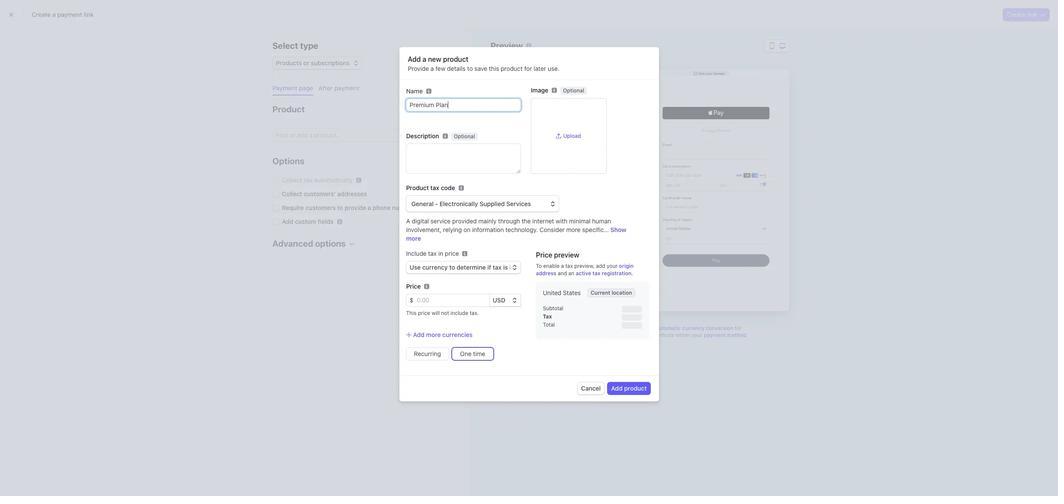 Task type: describe. For each thing, give the bounding box(es) containing it.
price for price
[[406, 283, 421, 291]]

custom
[[295, 218, 316, 226]]

add for a
[[408, 56, 421, 63]]

within
[[676, 332, 690, 339]]

payment inside for certain countries. you can enable more payment methods within your
[[630, 332, 652, 339]]

payment page
[[273, 84, 313, 92]]

optional for image
[[563, 88, 584, 94]]

service
[[431, 218, 451, 225]]

30 languages link
[[610, 326, 644, 332]]

provided
[[452, 218, 477, 225]]

use your domain button
[[690, 71, 730, 76]]

provide
[[345, 204, 366, 212]]

add for more
[[413, 332, 425, 339]]

customers
[[306, 204, 336, 212]]

description
[[406, 133, 439, 140]]

payment inside payment method settings
[[704, 332, 726, 339]]

your inside for certain countries. you can enable more payment methods within your
[[692, 332, 703, 339]]

for inside add a new product provide a few details to save this product for later use.
[[524, 65, 532, 72]]

after payment
[[319, 84, 359, 92]]

add product button
[[608, 383, 650, 395]]

collect for collect tax automatically
[[282, 177, 302, 184]]

information
[[472, 227, 504, 234]]

states
[[563, 290, 581, 297]]

add for custom
[[282, 218, 294, 226]]

show more button
[[406, 227, 627, 243]]

this price will not include tax.
[[406, 311, 479, 317]]

0 horizontal spatial product
[[443, 56, 469, 63]]

tax for collect
[[304, 177, 313, 184]]

digital
[[412, 218, 429, 225]]

subscriptions
[[311, 59, 350, 67]]

product for product
[[273, 104, 305, 114]]

use.
[[548, 65, 560, 72]]

a
[[406, 218, 410, 225]]

show
[[611, 227, 627, 234]]

require customers to provide a phone number
[[282, 204, 414, 212]]

advanced options button
[[269, 233, 355, 250]]

location
[[612, 290, 632, 297]]

upload
[[563, 133, 581, 139]]

automatic
[[656, 326, 681, 332]]

united states
[[543, 290, 581, 297]]

1 link from the left
[[84, 11, 94, 18]]

payment page button
[[269, 81, 319, 96]]

current
[[591, 290, 611, 297]]

number
[[392, 204, 414, 212]]

subtotal
[[543, 306, 564, 312]]

more inside a digital service provided mainly through the internet with minimal human involvement, relying on information technology. consider more specific…
[[566, 227, 581, 234]]

create a payment link
[[32, 11, 94, 18]]

use your domain
[[699, 72, 725, 75]]

payment for payment links supports over 30 languages and automatic currency conversion
[[538, 326, 559, 332]]

payment link settings tab list
[[269, 81, 454, 96]]

after
[[319, 84, 333, 92]]

price for price preview
[[536, 252, 553, 259]]

after payment button
[[315, 81, 365, 96]]

automatic currency conversion link
[[656, 326, 734, 332]]

methods
[[653, 332, 674, 339]]

one
[[460, 351, 472, 358]]

link inside create link button
[[1028, 11, 1038, 18]]

advanced options
[[273, 239, 346, 249]]

name
[[406, 88, 423, 95]]

will
[[432, 311, 440, 317]]

product for product tax code
[[406, 185, 429, 192]]

domain
[[714, 72, 725, 75]]

create link button
[[1004, 8, 1050, 21]]

supplied
[[480, 201, 505, 208]]

the
[[522, 218, 531, 225]]

use
[[699, 72, 705, 75]]

relying
[[443, 227, 462, 234]]

current location
[[591, 290, 632, 297]]

for certain countries. you can enable more payment methods within your
[[534, 326, 742, 339]]

general
[[411, 201, 434, 208]]

add custom fields
[[282, 218, 334, 226]]

tax up an
[[566, 263, 573, 270]]

customers'
[[304, 190, 336, 198]]

products or subscriptions button
[[273, 55, 362, 69]]

options
[[273, 156, 305, 166]]

an
[[569, 271, 575, 277]]

payment for payment page
[[273, 84, 297, 92]]

links
[[561, 326, 574, 332]]

settings
[[629, 339, 649, 346]]

origin address
[[536, 263, 634, 277]]

automatically
[[314, 177, 353, 184]]

collect customers' addresses
[[282, 190, 367, 198]]

supports
[[575, 326, 597, 332]]

preview,
[[575, 263, 595, 270]]

general - electronically supplied services button
[[406, 196, 559, 212]]

include
[[451, 311, 468, 317]]

recurring
[[414, 351, 441, 358]]

add more currencies
[[413, 332, 473, 339]]

active
[[576, 271, 591, 277]]

1 vertical spatial product
[[501, 65, 523, 72]]

origin
[[619, 263, 634, 270]]

through
[[498, 218, 520, 225]]

phone
[[373, 204, 391, 212]]

currency
[[683, 326, 705, 332]]

to enable a tax preview, add your
[[536, 263, 619, 270]]



Task type: locate. For each thing, give the bounding box(es) containing it.
few
[[436, 65, 446, 72]]

$ button
[[406, 295, 414, 307]]

and
[[558, 271, 567, 277], [646, 326, 655, 332]]

conversion
[[706, 326, 734, 332]]

price left will
[[418, 311, 430, 317]]

price
[[536, 252, 553, 259], [406, 283, 421, 291]]

0 horizontal spatial to
[[337, 204, 343, 212]]

cancel
[[581, 385, 601, 393]]

optional down premium plan, sunglasses, etc. text field
[[454, 133, 475, 140]]

payment method settings
[[629, 332, 747, 346]]

0 vertical spatial product
[[273, 104, 305, 114]]

usd
[[493, 297, 506, 304]]

one time
[[460, 351, 486, 358]]

this
[[489, 65, 499, 72]]

2 vertical spatial your
[[692, 332, 703, 339]]

and left an
[[558, 271, 567, 277]]

currencies
[[443, 332, 473, 339]]

to left save
[[467, 65, 473, 72]]

product down payment page button
[[273, 104, 305, 114]]

1 horizontal spatial price
[[536, 252, 553, 259]]

price up $
[[406, 283, 421, 291]]

minimal
[[569, 218, 591, 225]]

more down 'involvement,' on the top of the page
[[406, 235, 421, 243]]

collect tax automatically
[[282, 177, 353, 184]]

countries.
[[552, 332, 576, 339]]

include
[[406, 250, 427, 258]]

for left 'later'
[[524, 65, 532, 72]]

add
[[408, 56, 421, 63], [282, 218, 294, 226], [413, 332, 425, 339], [611, 385, 623, 393]]

create
[[32, 11, 51, 18], [1007, 11, 1026, 18]]

0 vertical spatial optional
[[563, 88, 584, 94]]

require
[[282, 204, 304, 212]]

payment
[[57, 11, 82, 18], [334, 84, 359, 92], [630, 332, 652, 339], [704, 332, 726, 339]]

later
[[534, 65, 546, 72]]

0 horizontal spatial for
[[524, 65, 532, 72]]

collect
[[282, 177, 302, 184], [282, 190, 302, 198]]

collect for collect customers' addresses
[[282, 190, 302, 198]]

1 vertical spatial to
[[337, 204, 343, 212]]

active tax registration link
[[576, 271, 632, 277]]

price right 'in'
[[445, 250, 459, 258]]

over
[[598, 326, 609, 332]]

origin address link
[[536, 263, 634, 277]]

1 horizontal spatial your
[[692, 332, 703, 339]]

1 vertical spatial price
[[418, 311, 430, 317]]

payment inside 'button'
[[334, 84, 359, 92]]

to inside payment page tab panel
[[337, 204, 343, 212]]

0 horizontal spatial price
[[418, 311, 430, 317]]

payment left page at the top left of page
[[273, 84, 297, 92]]

0 vertical spatial and
[[558, 271, 567, 277]]

united
[[543, 290, 562, 297]]

0 vertical spatial product
[[443, 56, 469, 63]]

1 vertical spatial collect
[[282, 190, 302, 198]]

page
[[299, 84, 313, 92]]

options
[[315, 239, 346, 249]]

to left provide
[[337, 204, 343, 212]]

1 horizontal spatial link
[[1028, 11, 1038, 18]]

with
[[556, 218, 568, 225]]

2 create from the left
[[1007, 11, 1026, 18]]

show more
[[406, 227, 627, 243]]

tax left code
[[431, 185, 439, 192]]

Premium Plan, sunglasses, etc. text field
[[406, 99, 521, 111]]

1 vertical spatial enable
[[599, 332, 615, 339]]

preview
[[491, 41, 523, 51]]

1 horizontal spatial optional
[[563, 88, 584, 94]]

not
[[441, 311, 449, 317]]

technology.
[[506, 227, 538, 234]]

usd button
[[489, 295, 521, 307]]

more down the minimal
[[566, 227, 581, 234]]

0 vertical spatial your
[[706, 72, 713, 75]]

add inside add more currencies button
[[413, 332, 425, 339]]

your down automatic currency conversion link at bottom right
[[692, 332, 703, 339]]

add down require
[[282, 218, 294, 226]]

more inside for certain countries. you can enable more payment methods within your
[[616, 332, 629, 339]]

product up general
[[406, 185, 429, 192]]

product inside button
[[624, 385, 647, 393]]

1 vertical spatial optional
[[454, 133, 475, 140]]

add product
[[611, 385, 647, 393]]

payment inside button
[[273, 84, 297, 92]]

add up recurring
[[413, 332, 425, 339]]

advanced
[[273, 239, 313, 249]]

add inside payment page tab panel
[[282, 218, 294, 226]]

total
[[543, 322, 555, 329]]

enable up address
[[543, 263, 560, 270]]

add for product
[[611, 385, 623, 393]]

add
[[596, 263, 605, 270]]

enable
[[543, 263, 560, 270], [599, 332, 615, 339]]

0 horizontal spatial product
[[273, 104, 305, 114]]

a digital service provided mainly through the internet with minimal human involvement, relying on information technology. consider more specific…
[[406, 218, 611, 234]]

2 link from the left
[[1028, 11, 1038, 18]]

0 horizontal spatial price
[[406, 283, 421, 291]]

collect down options
[[282, 177, 302, 184]]

add more currencies button
[[406, 331, 473, 340]]

1 horizontal spatial for
[[735, 326, 742, 332]]

1 horizontal spatial enable
[[599, 332, 615, 339]]

languages
[[618, 326, 644, 332]]

1 horizontal spatial and
[[646, 326, 655, 332]]

0 horizontal spatial payment
[[273, 84, 297, 92]]

None text field
[[406, 144, 521, 174]]

tax for include
[[428, 250, 437, 258]]

2 collect from the top
[[282, 190, 302, 198]]

more
[[566, 227, 581, 234], [406, 235, 421, 243], [426, 332, 441, 339], [616, 332, 629, 339]]

enable inside for certain countries. you can enable more payment methods within your
[[599, 332, 615, 339]]

address
[[536, 271, 557, 277]]

optional right image
[[563, 88, 584, 94]]

0 horizontal spatial enable
[[543, 263, 560, 270]]

a inside tab panel
[[368, 204, 371, 212]]

0 vertical spatial enable
[[543, 263, 560, 270]]

1 collect from the top
[[282, 177, 302, 184]]

involvement,
[[406, 227, 442, 234]]

tax for product
[[431, 185, 439, 192]]

optional for description
[[454, 133, 475, 140]]

payment page tab panel
[[266, 96, 454, 262]]

add right cancel
[[611, 385, 623, 393]]

price preview
[[536, 252, 580, 259]]

1 horizontal spatial product
[[501, 65, 523, 72]]

electronically
[[440, 201, 478, 208]]

.
[[632, 271, 633, 277]]

0 vertical spatial collect
[[282, 177, 302, 184]]

consider
[[540, 227, 565, 234]]

0 horizontal spatial link
[[84, 11, 94, 18]]

more up recurring
[[426, 332, 441, 339]]

and up methods
[[646, 326, 655, 332]]

to inside add a new product provide a few details to save this product for later use.
[[467, 65, 473, 72]]

1 vertical spatial for
[[735, 326, 742, 332]]

product inside payment page tab panel
[[273, 104, 305, 114]]

your right use
[[706, 72, 713, 75]]

services
[[507, 201, 531, 208]]

or
[[303, 59, 309, 67]]

payment method settings link
[[629, 332, 747, 346]]

enable down over
[[599, 332, 615, 339]]

add a new product provide a few details to save this product for later use.
[[408, 56, 560, 72]]

0 vertical spatial to
[[467, 65, 473, 72]]

add inside add a new product provide a few details to save this product for later use.
[[408, 56, 421, 63]]

0 horizontal spatial and
[[558, 271, 567, 277]]

tax left 'in'
[[428, 250, 437, 258]]

collect up require
[[282, 190, 302, 198]]

0 horizontal spatial create
[[32, 11, 51, 18]]

tax up customers'
[[304, 177, 313, 184]]

link
[[84, 11, 94, 18], [1028, 11, 1038, 18]]

1 horizontal spatial payment
[[538, 326, 559, 332]]

for up method
[[735, 326, 742, 332]]

add inside add product button
[[611, 385, 623, 393]]

2 vertical spatial product
[[624, 385, 647, 393]]

tax down add
[[593, 271, 601, 277]]

create for create a payment link
[[32, 11, 51, 18]]

create link
[[1007, 11, 1038, 18]]

products or subscriptions
[[276, 59, 350, 67]]

tax
[[543, 314, 552, 320]]

0 vertical spatial for
[[524, 65, 532, 72]]

on
[[464, 227, 471, 234]]

1 vertical spatial price
[[406, 283, 421, 291]]

30
[[610, 326, 617, 332]]

you
[[578, 332, 587, 339]]

products
[[276, 59, 302, 67]]

1 horizontal spatial price
[[445, 250, 459, 258]]

0.00 text field
[[414, 295, 489, 307]]

1 vertical spatial and
[[646, 326, 655, 332]]

1 horizontal spatial create
[[1007, 11, 1026, 18]]

add up provide
[[408, 56, 421, 63]]

0 vertical spatial price
[[536, 252, 553, 259]]

2 horizontal spatial product
[[624, 385, 647, 393]]

create for create link
[[1007, 11, 1026, 18]]

for inside for certain countries. you can enable more payment methods within your
[[735, 326, 742, 332]]

1 horizontal spatial to
[[467, 65, 473, 72]]

specific…
[[582, 227, 609, 234]]

more inside show more
[[406, 235, 421, 243]]

0 horizontal spatial your
[[607, 263, 618, 270]]

more down 30 languages link
[[616, 332, 629, 339]]

2 horizontal spatial your
[[706, 72, 713, 75]]

0 horizontal spatial optional
[[454, 133, 475, 140]]

tax.
[[470, 311, 479, 317]]

price
[[445, 250, 459, 258], [418, 311, 430, 317]]

tax inside payment page tab panel
[[304, 177, 313, 184]]

select
[[273, 41, 298, 51]]

payment up certain
[[538, 326, 559, 332]]

your inside "button"
[[706, 72, 713, 75]]

1 vertical spatial your
[[607, 263, 618, 270]]

this
[[406, 311, 417, 317]]

fields
[[318, 218, 334, 226]]

your up registration in the right of the page
[[607, 263, 618, 270]]

1 vertical spatial payment
[[538, 326, 559, 332]]

provide
[[408, 65, 429, 72]]

price up to
[[536, 252, 553, 259]]

1 horizontal spatial product
[[406, 185, 429, 192]]

0 vertical spatial payment
[[273, 84, 297, 92]]

1 vertical spatial product
[[406, 185, 429, 192]]

create inside button
[[1007, 11, 1026, 18]]

1 create from the left
[[32, 11, 51, 18]]

include tax in price
[[406, 250, 459, 258]]

0 vertical spatial price
[[445, 250, 459, 258]]



Task type: vqa. For each thing, say whether or not it's contained in the screenshot.
Add corresponding to a
yes



